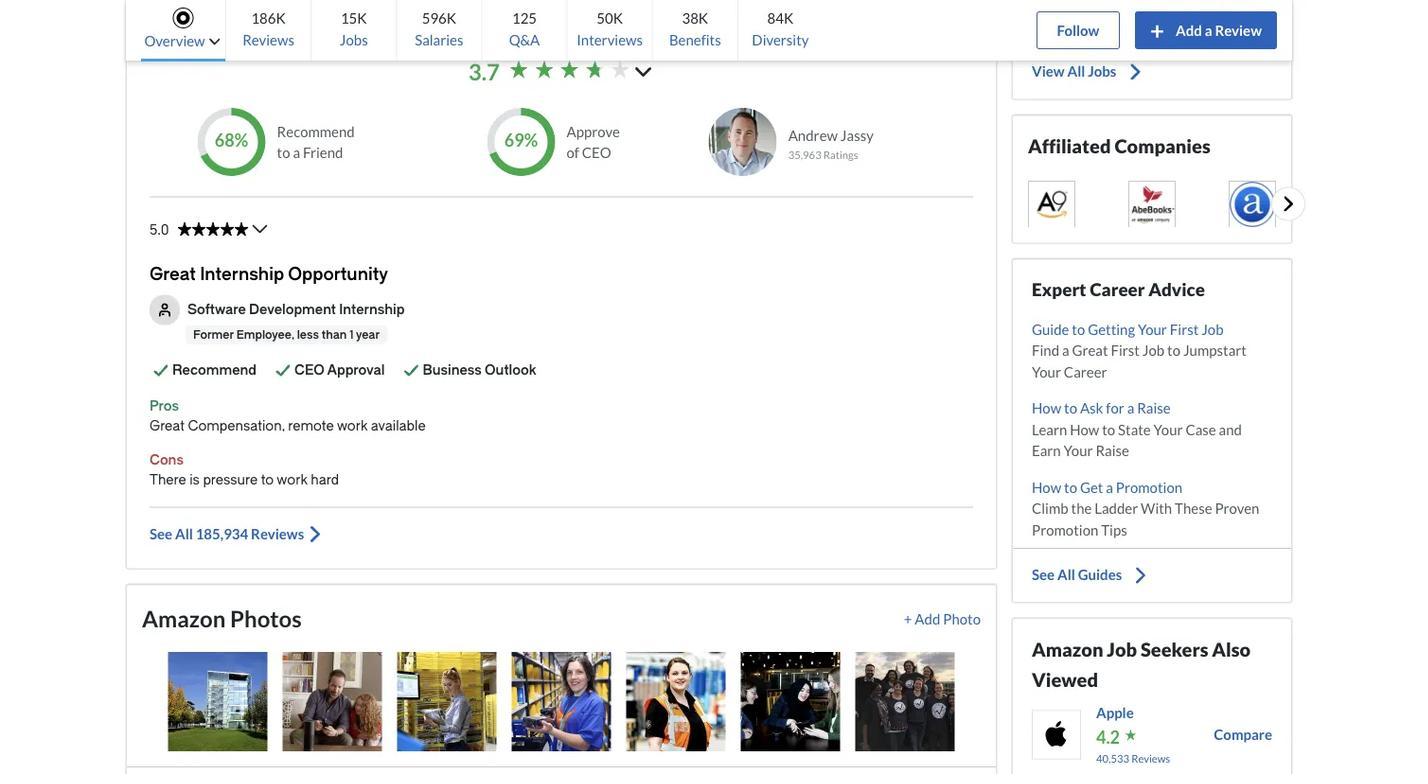 Task type: locate. For each thing, give the bounding box(es) containing it.
84k diversity
[[752, 9, 809, 48]]

a inside how to ask for a raise learn how to state your case and earn your raise
[[1128, 399, 1135, 417]]

recommend
[[277, 123, 355, 140], [172, 363, 257, 378]]

0 horizontal spatial work
[[277, 472, 308, 488]]

balance
[[266, 303, 318, 318]]

& down work/life balance at the left top of page
[[251, 330, 261, 346]]

tips
[[1102, 521, 1128, 538]]

ceo down less
[[295, 363, 325, 378]]

first up jumpstart at top
[[1170, 320, 1199, 337]]

all for jobs
[[1068, 63, 1086, 80]]

diversity & inclusion
[[201, 357, 329, 373]]

0 vertical spatial ceo
[[582, 144, 612, 161]]

ceo inside approve of ceo
[[582, 144, 612, 161]]

to left friend
[[277, 144, 290, 161]]

employee,
[[237, 328, 294, 341]]

1 vertical spatial jobs
[[1088, 63, 1117, 80]]

amazon
[[150, 23, 233, 50], [142, 605, 226, 632], [1032, 638, 1104, 661]]

ladder
[[1095, 500, 1139, 517]]

38k
[[682, 9, 709, 26]]

how down ask in the right of the page
[[1070, 421, 1100, 438]]

reviews down 186k
[[243, 31, 294, 48]]

a right for
[[1128, 399, 1135, 417]]

benefits down 38k
[[670, 31, 721, 48]]

follow button
[[1032, 8, 1273, 46], [1037, 11, 1120, 49]]

of
[[567, 144, 580, 161]]

internship up 'year'
[[339, 302, 405, 318]]

1 horizontal spatial recommend
[[277, 123, 355, 140]]

apple
[[1097, 704, 1134, 721]]

5.0
[[150, 222, 169, 238]]

2 vertical spatial all
[[1058, 566, 1076, 583]]

2 amazon photo of: missing value image from the left
[[283, 652, 382, 752]]

job inside amazon job seekers also viewed
[[1108, 638, 1138, 661]]

all left guides
[[1058, 566, 1076, 583]]

1 vertical spatial career
[[1064, 363, 1108, 380]]

0 horizontal spatial and
[[299, 412, 322, 428]]

amazon inside amazon job seekers also viewed
[[1032, 638, 1104, 661]]

photos
[[230, 605, 302, 632]]

your right earn
[[1064, 442, 1094, 459]]

to down 'senior management'
[[261, 472, 274, 488]]

benefits down approval
[[325, 412, 378, 428]]

1 vertical spatial raise
[[1096, 442, 1130, 459]]

first down the getting
[[1111, 342, 1140, 359]]

0 horizontal spatial benefits
[[325, 412, 378, 428]]

diversity down culture
[[201, 357, 255, 373]]

career
[[1090, 278, 1146, 300], [1064, 363, 1108, 380]]

internship
[[200, 265, 284, 285], [339, 302, 405, 318]]

follow button up view all jobs
[[1037, 11, 1120, 49]]

1 vertical spatial first
[[1111, 342, 1140, 359]]

0 horizontal spatial follow
[[1057, 22, 1100, 39]]

the
[[1072, 500, 1092, 517]]

1 horizontal spatial add
[[1176, 22, 1203, 39]]

and right case
[[1220, 421, 1243, 438]]

to down for
[[1103, 421, 1116, 438]]

a left "review"
[[1205, 22, 1213, 39]]

1 vertical spatial job
[[1143, 342, 1165, 359]]

remote
[[288, 418, 334, 434]]

1 horizontal spatial and
[[1220, 421, 1243, 438]]

40,533 reviews
[[1097, 753, 1171, 766]]

pros
[[150, 399, 179, 414]]

596k
[[422, 9, 457, 26]]

earn
[[1032, 442, 1061, 459]]

work
[[337, 418, 368, 434], [277, 472, 308, 488]]

0 vertical spatial how
[[1032, 399, 1062, 417]]

friend
[[303, 144, 343, 161]]

raise up state
[[1138, 399, 1171, 417]]

diversity down 84k on the top
[[752, 31, 809, 48]]

0 horizontal spatial recommend
[[172, 363, 257, 378]]

185,934
[[196, 526, 248, 543]]

0 vertical spatial first
[[1170, 320, 1199, 337]]

ask
[[1081, 399, 1104, 417]]

0 horizontal spatial jobs
[[340, 31, 368, 48]]

see all guides link
[[1013, 564, 1292, 587]]

2 vertical spatial great
[[150, 418, 185, 434]]

see left guides
[[1032, 566, 1055, 583]]

amazon for amazon photos
[[142, 605, 226, 632]]

+ add photo link
[[904, 608, 981, 630]]

getting
[[1088, 320, 1136, 337]]

internship up work/life
[[200, 265, 284, 285]]

status right 5.0
[[178, 222, 249, 236]]

all
[[1068, 63, 1086, 80], [175, 526, 193, 543], [1058, 566, 1076, 583]]

0 horizontal spatial raise
[[1096, 442, 1130, 459]]

follow up view all jobs link
[[1131, 18, 1174, 35]]

how to get a promotion link
[[1032, 477, 1273, 498]]

a9.com, inc. image
[[1029, 180, 1076, 228]]

amazon up viewed
[[1032, 638, 1104, 661]]

great inside the guide to getting your first job find a great first job to jumpstart your career
[[1073, 342, 1109, 359]]

advice
[[1149, 278, 1206, 300]]

all for 185,934
[[175, 526, 193, 543]]

how inside how to get a promotion climb the ladder with these proven promotion tips
[[1032, 479, 1062, 496]]

follow button up view all jobs link
[[1032, 8, 1273, 46]]

status
[[178, 222, 249, 236], [395, 358, 466, 373], [395, 413, 466, 428]]

how up climb
[[1032, 479, 1062, 496]]

4 amazon photo of: missing value image from the left
[[512, 652, 611, 752]]

approve
[[567, 123, 620, 140]]

work down management
[[277, 472, 308, 488]]

reviews left 15k jobs
[[238, 23, 323, 50]]

1 vertical spatial status
[[395, 358, 466, 373]]

1 horizontal spatial promotion
[[1116, 479, 1183, 496]]

job left seekers
[[1108, 638, 1138, 661]]

these
[[1175, 500, 1213, 517]]

career inside the guide to getting your first job find a great first job to jumpstart your career
[[1064, 363, 1108, 380]]

2 vertical spatial amazon
[[1032, 638, 1104, 661]]

15k
[[341, 9, 367, 26]]

available
[[371, 418, 426, 434]]

0 vertical spatial all
[[1068, 63, 1086, 80]]

a right get
[[1107, 479, 1114, 496]]

work/life balance
[[201, 303, 318, 318]]

1 horizontal spatial diversity
[[752, 31, 809, 48]]

reviews for 186k reviews
[[243, 31, 294, 48]]

0 horizontal spatial diversity
[[201, 357, 255, 373]]

all left 185,934
[[175, 526, 193, 543]]

amazon left 186k reviews
[[150, 23, 233, 50]]

reviews
[[238, 23, 323, 50], [243, 31, 294, 48], [251, 526, 304, 543], [1132, 753, 1171, 766]]

also
[[1213, 638, 1251, 661]]

125
[[512, 9, 537, 26]]

career up the getting
[[1090, 278, 1146, 300]]

1 horizontal spatial jobs
[[1088, 63, 1117, 80]]

0 vertical spatial add
[[1176, 22, 1203, 39]]

advanced book exchange inc. image
[[1129, 180, 1176, 228]]

add
[[1176, 22, 1203, 39], [915, 610, 941, 627]]

amazon photo of: missing value image
[[168, 652, 268, 752], [283, 652, 382, 752], [397, 652, 497, 752], [512, 652, 611, 752], [627, 652, 726, 752], [741, 652, 841, 752], [856, 652, 955, 752]]

0 vertical spatial recommend
[[277, 123, 355, 140]]

1 vertical spatial internship
[[339, 302, 405, 318]]

2 vertical spatial job
[[1108, 638, 1138, 661]]

1 vertical spatial work
[[277, 472, 308, 488]]

0 vertical spatial status
[[178, 222, 249, 236]]

find
[[1032, 342, 1060, 359]]

great
[[150, 265, 196, 285], [1073, 342, 1109, 359], [150, 418, 185, 434]]

promotion up the with
[[1116, 479, 1183, 496]]

great down the getting
[[1073, 342, 1109, 359]]

promotion down climb
[[1032, 521, 1099, 538]]

0 vertical spatial internship
[[200, 265, 284, 285]]

1 vertical spatial benefits
[[325, 412, 378, 428]]

pros great compensation, remote work available
[[150, 399, 426, 434]]

see for see all guides
[[1032, 566, 1055, 583]]

recommend up friend
[[277, 123, 355, 140]]

1 vertical spatial &
[[259, 357, 269, 373]]

2 vertical spatial status
[[395, 413, 466, 428]]

jobs
[[340, 31, 368, 48], [1088, 63, 1117, 80]]

follow for view all jobs link
[[1131, 18, 1174, 35]]

and up management
[[299, 412, 322, 428]]

add left "review"
[[1176, 22, 1203, 39]]

1 vertical spatial all
[[175, 526, 193, 543]]

0 horizontal spatial add
[[915, 610, 941, 627]]

recommend for recommend to a friend
[[277, 123, 355, 140]]

next button image
[[1278, 193, 1300, 215]]

alexa internet, inc. image
[[1229, 180, 1277, 228]]

senior
[[201, 440, 243, 455]]

0 horizontal spatial internship
[[200, 265, 284, 285]]

amazon left photos
[[142, 605, 226, 632]]

1 vertical spatial diversity
[[201, 357, 255, 373]]

0 vertical spatial &
[[251, 330, 261, 346]]

3 amazon photo of: missing value image from the left
[[397, 652, 497, 752]]

diversity
[[752, 31, 809, 48], [201, 357, 255, 373]]

all for guides
[[1058, 566, 1076, 583]]

there
[[150, 472, 186, 488]]

q&a
[[509, 31, 540, 48]]

1 vertical spatial add
[[915, 610, 941, 627]]

186k
[[251, 9, 286, 26]]

1 horizontal spatial follow
[[1131, 18, 1174, 35]]

add a review link
[[1136, 11, 1278, 49]]

1 horizontal spatial internship
[[339, 302, 405, 318]]

0 vertical spatial raise
[[1138, 399, 1171, 417]]

hard
[[311, 472, 339, 488]]

than
[[322, 328, 347, 341]]

0 vertical spatial work
[[337, 418, 368, 434]]

all right view
[[1068, 63, 1086, 80]]

2 vertical spatial how
[[1032, 479, 1062, 496]]

see down there
[[150, 526, 172, 543]]

40,533
[[1097, 753, 1130, 766]]

raise
[[1138, 399, 1171, 417], [1096, 442, 1130, 459]]

expert
[[1032, 278, 1087, 300]]

0 horizontal spatial ceo
[[295, 363, 325, 378]]

1 horizontal spatial work
[[337, 418, 368, 434]]

senior management
[[201, 440, 330, 455]]

1 vertical spatial see
[[1032, 566, 1055, 583]]

see
[[150, 526, 172, 543], [1032, 566, 1055, 583]]

apple link
[[1097, 703, 1171, 724]]

status down business
[[395, 413, 466, 428]]

1 horizontal spatial raise
[[1138, 399, 1171, 417]]

approve of ceo
[[567, 123, 620, 161]]

guide
[[1032, 320, 1070, 337]]

2 horizontal spatial job
[[1202, 320, 1224, 337]]

status up the available
[[395, 358, 466, 373]]

reviews right 40,533
[[1132, 753, 1171, 766]]

jobs down the 15k
[[340, 31, 368, 48]]

opportunity
[[288, 265, 388, 285]]

how up learn
[[1032, 399, 1062, 417]]

amazon for amazon job seekers also viewed
[[1032, 638, 1104, 661]]

0 horizontal spatial see
[[150, 526, 172, 543]]

learn
[[1032, 421, 1068, 438]]

ceo approval
[[295, 363, 385, 378]]

follow for 'add a review' link
[[1057, 22, 1100, 39]]

how for ask
[[1032, 399, 1062, 417]]

1 vertical spatial great
[[1073, 342, 1109, 359]]

raise down state
[[1096, 442, 1130, 459]]

to left ask in the right of the page
[[1065, 399, 1078, 417]]

ceo down approve
[[582, 144, 612, 161]]

recommend for recommend
[[172, 363, 257, 378]]

a right find
[[1063, 342, 1070, 359]]

0 horizontal spatial job
[[1108, 638, 1138, 661]]

outlook
[[485, 363, 537, 378]]

a left friend
[[293, 144, 300, 161]]

0 vertical spatial benefits
[[670, 31, 721, 48]]

to inside cons there is pressure to work hard
[[261, 472, 274, 488]]

amazon president and ceo andrew jassy image
[[709, 108, 777, 176]]

0 horizontal spatial promotion
[[1032, 521, 1099, 538]]

0 vertical spatial see
[[150, 526, 172, 543]]

recommend down culture
[[172, 363, 257, 378]]

to left get
[[1065, 479, 1078, 496]]

jobs right view
[[1088, 63, 1117, 80]]

0 vertical spatial job
[[1202, 320, 1224, 337]]

6 amazon photo of: missing value image from the left
[[741, 652, 841, 752]]

expert career advice
[[1032, 278, 1206, 300]]

great down pros
[[150, 418, 185, 434]]

1 horizontal spatial ceo
[[582, 144, 612, 161]]

year
[[356, 328, 380, 341]]

0 vertical spatial amazon
[[150, 23, 233, 50]]

1 horizontal spatial first
[[1170, 320, 1199, 337]]

& down culture & values
[[259, 357, 269, 373]]

15k jobs
[[340, 9, 368, 48]]

job up jumpstart at top
[[1202, 320, 1224, 337]]

see for see all 185,934 reviews
[[150, 526, 172, 543]]

1 vertical spatial recommend
[[172, 363, 257, 378]]

35,963
[[789, 149, 822, 162]]

great down 5.0
[[150, 265, 196, 285]]

1 horizontal spatial job
[[1143, 342, 1165, 359]]

0 horizontal spatial first
[[1111, 342, 1140, 359]]

career up ask in the right of the page
[[1064, 363, 1108, 380]]

great internship opportunity
[[150, 265, 388, 285]]

reviews for 40,533 reviews
[[1132, 753, 1171, 766]]

to
[[277, 144, 290, 161], [1072, 320, 1086, 337], [1168, 342, 1181, 359], [1065, 399, 1078, 417], [1103, 421, 1116, 438], [261, 472, 274, 488], [1065, 479, 1078, 496]]

follow up view all jobs
[[1057, 22, 1100, 39]]

1 horizontal spatial see
[[1032, 566, 1055, 583]]

your
[[1138, 320, 1168, 337], [1032, 363, 1062, 380], [1154, 421, 1184, 438], [1064, 442, 1094, 459]]

to right guide
[[1072, 320, 1086, 337]]

job down guide to getting your first job link
[[1143, 342, 1165, 359]]

work right remote
[[337, 418, 368, 434]]

1 vertical spatial amazon
[[142, 605, 226, 632]]

benefits
[[670, 31, 721, 48], [325, 412, 378, 428]]

amazon for amazon reviews
[[150, 23, 233, 50]]

add right +
[[915, 610, 941, 627]]

pressure
[[203, 472, 258, 488]]

1 vertical spatial promotion
[[1032, 521, 1099, 538]]

andrew jassy 35,963 ratings
[[789, 127, 874, 162]]



Task type: vqa. For each thing, say whether or not it's contained in the screenshot.
the rightmost ON
no



Task type: describe. For each thing, give the bounding box(es) containing it.
state
[[1119, 421, 1151, 438]]

work inside pros great compensation, remote work available
[[337, 418, 368, 434]]

38k benefits
[[670, 9, 721, 48]]

how to ask for a raise learn how to state your case and earn your raise
[[1032, 399, 1243, 459]]

40,533 reviews link
[[1097, 750, 1171, 768]]

how for get
[[1032, 479, 1062, 496]]

+
[[904, 610, 913, 627]]

case
[[1186, 421, 1217, 438]]

a inside how to get a promotion climb the ladder with these proven promotion tips
[[1107, 479, 1114, 496]]

view
[[1032, 63, 1065, 80]]

andrew
[[789, 127, 838, 144]]

proven
[[1216, 500, 1260, 517]]

see all 185,934 reviews link
[[150, 507, 974, 546]]

compare
[[1215, 727, 1273, 744]]

development
[[249, 302, 336, 318]]

get
[[1081, 479, 1104, 496]]

work inside cons there is pressure to work hard
[[277, 472, 308, 488]]

0 vertical spatial diversity
[[752, 31, 809, 48]]

amazon photos
[[142, 605, 302, 632]]

inclusion
[[272, 357, 329, 373]]

84k
[[768, 9, 794, 26]]

guide to getting your first job link
[[1032, 318, 1273, 340]]

add a review
[[1176, 22, 1263, 39]]

1
[[350, 328, 354, 341]]

great inside pros great compensation, remote work available
[[150, 418, 185, 434]]

7 amazon photo of: missing value image from the left
[[856, 652, 955, 752]]

follow button for view all jobs link
[[1032, 8, 1273, 46]]

how to ask for a raise link
[[1032, 398, 1273, 419]]

business outlook
[[423, 363, 537, 378]]

0 vertical spatial promotion
[[1116, 479, 1183, 496]]

salaries
[[415, 31, 464, 48]]

business
[[423, 363, 482, 378]]

status for diversity & inclusion
[[395, 358, 466, 373]]

guides
[[1078, 566, 1123, 583]]

1 vertical spatial ceo
[[295, 363, 325, 378]]

is
[[190, 472, 200, 488]]

4.2
[[1097, 727, 1120, 748]]

work/life
[[201, 303, 263, 318]]

to down guide to getting your first job link
[[1168, 342, 1181, 359]]

compensation and benefits
[[201, 412, 378, 428]]

former
[[193, 328, 234, 341]]

1 vertical spatial how
[[1070, 421, 1100, 438]]

and inside how to ask for a raise learn how to state your case and earn your raise
[[1220, 421, 1243, 438]]

how to get a promotion climb the ladder with these proven promotion tips
[[1032, 479, 1260, 538]]

climb
[[1032, 500, 1069, 517]]

ratings
[[824, 149, 859, 162]]

affiliated companies
[[1029, 135, 1211, 157]]

see all 185,934 reviews
[[150, 526, 304, 543]]

your down find
[[1032, 363, 1062, 380]]

companies
[[1115, 135, 1211, 157]]

reviews right 185,934
[[251, 526, 304, 543]]

+ add photo
[[904, 610, 981, 627]]

your down how to ask for a raise link at right bottom
[[1154, 421, 1184, 438]]

with
[[1141, 500, 1173, 517]]

software
[[188, 302, 246, 318]]

approval
[[327, 363, 385, 378]]

viewed
[[1032, 668, 1099, 691]]

reviews for amazon reviews
[[238, 23, 323, 50]]

amazon job seekers also viewed
[[1032, 638, 1251, 691]]

values
[[264, 330, 306, 346]]

review
[[1216, 22, 1263, 39]]

0 vertical spatial jobs
[[340, 31, 368, 48]]

guide to getting your first job find a great first job to jumpstart your career
[[1032, 320, 1247, 380]]

overview
[[144, 32, 205, 49]]

software development internship
[[188, 302, 405, 318]]

50k
[[597, 9, 623, 26]]

0 vertical spatial great
[[150, 265, 196, 285]]

photo
[[944, 610, 981, 627]]

status for compensation and benefits
[[395, 413, 466, 428]]

amazon reviews
[[150, 23, 323, 50]]

a inside the guide to getting your first job find a great first job to jumpstart your career
[[1063, 342, 1070, 359]]

management
[[246, 440, 330, 455]]

186k reviews
[[243, 9, 294, 48]]

a inside recommend to a friend
[[293, 144, 300, 161]]

less
[[297, 328, 319, 341]]

cons
[[150, 453, 184, 468]]

great internship opportunity link
[[150, 265, 388, 285]]

seekers
[[1141, 638, 1209, 661]]

1 horizontal spatial benefits
[[670, 31, 721, 48]]

compensation,
[[188, 418, 285, 434]]

your right the getting
[[1138, 320, 1168, 337]]

5 amazon photo of: missing value image from the left
[[627, 652, 726, 752]]

to inside recommend to a friend
[[277, 144, 290, 161]]

see all guides
[[1032, 566, 1123, 583]]

to inside how to get a promotion climb the ladder with these proven promotion tips
[[1065, 479, 1078, 496]]

1 amazon photo of: missing value image from the left
[[168, 652, 268, 752]]

former employee, less than 1 year
[[193, 328, 380, 341]]

subratings
[[201, 272, 292, 292]]

50k interviews
[[577, 9, 643, 48]]

follow button for 'add a review' link
[[1037, 11, 1120, 49]]

596k salaries
[[415, 9, 464, 48]]

apple logo image
[[1033, 712, 1081, 759]]

& for values
[[251, 330, 261, 346]]

& for inclusion
[[259, 357, 269, 373]]

0 vertical spatial career
[[1090, 278, 1146, 300]]

cons there is pressure to work hard
[[150, 453, 339, 488]]

view all jobs link
[[1032, 61, 1273, 84]]

compare link
[[1215, 725, 1273, 746]]



